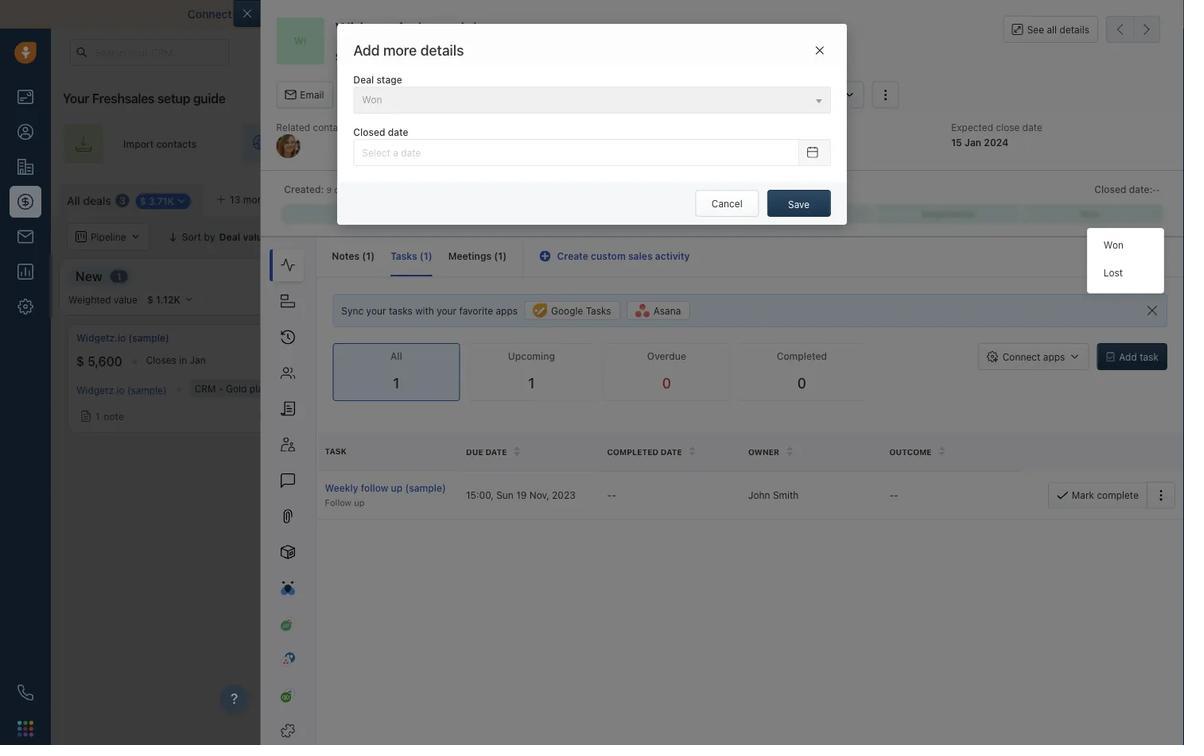 Task type: locate. For each thing, give the bounding box(es) containing it.
5,600 left 'closes in jan'
[[88, 354, 122, 369]]

container_wx8msf4aqz5i3rn1 image
[[956, 231, 967, 243], [669, 343, 680, 354], [80, 411, 91, 422]]

) for notes ( 1 )
[[371, 251, 375, 262]]

0 horizontal spatial days
[[334, 186, 352, 195]]

1 ) from the left
[[371, 251, 375, 262]]

1 horizontal spatial all
[[391, 351, 402, 362]]

2 team from the left
[[795, 138, 818, 149]]

2 ( from the left
[[420, 251, 424, 262]]

days right 9 at the left top
[[334, 186, 352, 195]]

create for create custom sales activity
[[557, 251, 588, 262]]

1 vertical spatial import
[[123, 138, 154, 149]]

0 horizontal spatial up
[[354, 498, 365, 508]]

) right meetings
[[503, 251, 507, 262]]

1 ( from the left
[[362, 251, 366, 262]]

1 horizontal spatial (
[[420, 251, 424, 262]]

1 vertical spatial completed
[[607, 448, 659, 457]]

1 horizontal spatial jan
[[965, 137, 981, 148]]

2 ) from the left
[[429, 251, 433, 262]]

date for due date
[[485, 448, 507, 457]]

sales down expected
[[956, 138, 980, 149]]

3 closes from the left
[[1153, 355, 1183, 366]]

days inside created: 9 days ago
[[334, 186, 352, 195]]

1 vertical spatial days
[[334, 186, 352, 195]]

(sample) right follow
[[405, 483, 446, 494]]

-- right the '2023'
[[607, 490, 616, 501]]

up down follow
[[354, 498, 365, 508]]

jan up the crm
[[190, 355, 206, 366]]

sales inside create sales sequence link
[[956, 138, 980, 149]]

your for your freshsales setup guide
[[63, 91, 89, 106]]

all
[[720, 8, 732, 21], [1047, 24, 1057, 35]]

create down expected
[[923, 138, 953, 149]]

-- link
[[1153, 183, 1160, 196]]

your left trial
[[749, 47, 768, 57]]

1 horizontal spatial create
[[923, 138, 953, 149]]

container_wx8msf4aqz5i3rn1 image up 'tasks ( 1 )'
[[393, 231, 404, 243]]

widgetz.io (sample) link inside dialog
[[501, 137, 596, 148]]

details inside dialog
[[420, 41, 464, 58]]

acme inc (sample) down 100
[[335, 383, 418, 394]]

0 vertical spatial 5,600
[[345, 50, 377, 63]]

all for deals
[[67, 194, 80, 207]]

-- down outcome
[[889, 490, 898, 501]]

mark complete
[[1072, 490, 1139, 501]]

0 vertical spatial connect
[[188, 8, 232, 21]]

ago
[[354, 186, 369, 195]]

closed date
[[353, 127, 408, 138]]

freshworks switcher image
[[17, 721, 33, 737]]

in for closes in jan
[[179, 355, 187, 366]]

(sample) down closes in nov
[[379, 383, 418, 394]]

import for import contacts
[[123, 138, 154, 149]]

$ 5,600 inside widgetz.io (sample) dialog
[[335, 50, 377, 63]]

closes in nov
[[392, 355, 453, 366]]

connect for connect your mailbox to improve deliverability and enable 2-way sync of email conversations. import all your sales data so you don't have to start from scratch.
[[188, 8, 232, 21]]

0 horizontal spatial apps
[[496, 305, 518, 317]]

1 vertical spatial your
[[63, 91, 89, 106]]

1 leads from the left
[[378, 138, 402, 149]]

up right set
[[1150, 138, 1162, 149]]

sales
[[761, 8, 788, 21], [956, 138, 980, 149], [628, 251, 653, 262]]

1 vertical spatial and
[[1007, 231, 1024, 242]]

1 vertical spatial create
[[557, 251, 588, 262]]

0 vertical spatial inc
[[363, 333, 377, 344]]

date inside expected close date 15 jan 2024
[[1022, 122, 1042, 133]]

) down all deal owners button
[[429, 251, 433, 262]]

up right follow
[[391, 483, 403, 494]]

container_wx8msf4aqz5i3rn1 image inside invite your team link
[[585, 138, 598, 150]]

deal inside button
[[424, 231, 444, 243]]

create for create sales sequence
[[923, 138, 953, 149]]

apps left $ 3,200
[[1043, 352, 1065, 363]]

2 -- from the left
[[889, 490, 898, 501]]

details right more on the top of page
[[420, 41, 464, 58]]

1 vertical spatial 5,600
[[88, 354, 122, 369]]

1 acme inc (sample) from the top
[[335, 333, 420, 344]]

sales up the discovery
[[628, 251, 653, 262]]

lost
[[1104, 268, 1123, 279]]

won
[[1104, 240, 1124, 251]]

closed up website
[[353, 127, 385, 138]]

add up deal
[[353, 41, 380, 58]]

) up qualification
[[371, 251, 375, 262]]

email
[[571, 8, 599, 21]]

leads right route
[[732, 138, 757, 149]]

1 vertical spatial john smith
[[748, 490, 799, 501]]

import up quotas and forecasting
[[1006, 192, 1036, 203]]

date inside the "add more details" dialog
[[388, 127, 408, 138]]

$ 5,600 up deal
[[335, 50, 377, 63]]

0 vertical spatial all
[[720, 8, 732, 21]]

2 vertical spatial all
[[391, 351, 402, 362]]

0 vertical spatial up
[[1150, 138, 1162, 149]]

create custom sales activity link
[[539, 251, 690, 262]]

13 more... button
[[208, 188, 284, 211]]

1 horizontal spatial closed
[[1094, 184, 1126, 195]]

monthly
[[271, 383, 307, 394]]

closed date: --
[[1094, 184, 1160, 195]]

no
[[446, 383, 459, 394]]

1 horizontal spatial container_wx8msf4aqz5i3rn1 image
[[669, 343, 680, 354]]

0 horizontal spatial all
[[720, 8, 732, 21]]

( right meetings
[[494, 251, 498, 262]]

(sample) inside weekly follow up (sample) follow up
[[405, 483, 446, 494]]

email
[[300, 90, 324, 101]]

smith right route
[[752, 137, 779, 148]]

add deal button
[[1106, 184, 1176, 211]]

contact
[[313, 122, 347, 133]]

2 closes from the left
[[392, 355, 422, 366]]

connect apps button
[[978, 344, 1089, 371], [978, 344, 1089, 371]]

up
[[1150, 138, 1162, 149], [391, 483, 403, 494], [354, 498, 365, 508]]

0 horizontal spatial details
[[420, 41, 464, 58]]

to left start
[[913, 8, 923, 21]]

0 vertical spatial tasks
[[391, 251, 417, 262]]

deals up forecasting
[[1039, 192, 1063, 203]]

add deal up search field
[[1128, 192, 1168, 203]]

date for completed date
[[661, 448, 682, 457]]

import deals group
[[984, 184, 1098, 211]]

1 horizontal spatial tasks
[[586, 305, 611, 317]]

asana
[[654, 305, 681, 317]]

3 ( from the left
[[494, 251, 498, 262]]

0 horizontal spatial (
[[362, 251, 366, 262]]

2 horizontal spatial to
[[913, 8, 923, 21]]

0 vertical spatial all
[[67, 194, 80, 207]]

0 vertical spatial apps
[[496, 305, 518, 317]]

phone element
[[10, 678, 41, 709]]

closed inside widgetz.io (sample) dialog
[[1094, 184, 1126, 195]]

1 vertical spatial acme
[[335, 383, 360, 394]]

all inside all deal owners button
[[410, 231, 422, 243]]

your right sync
[[366, 305, 386, 317]]

tasks
[[391, 251, 417, 262], [586, 305, 611, 317]]

details right see
[[1060, 24, 1089, 35]]

deals left 3
[[83, 194, 111, 207]]

john up cancel button
[[726, 137, 749, 148]]

date
[[1022, 122, 1042, 133], [388, 127, 408, 138], [485, 448, 507, 457], [661, 448, 682, 457]]

team down product
[[795, 138, 818, 149]]

import right conversations.
[[682, 8, 717, 21]]

2 horizontal spatial )
[[503, 251, 507, 262]]

0 vertical spatial completed
[[777, 351, 827, 362]]

0 horizontal spatial create
[[557, 251, 588, 262]]

2 horizontal spatial container_wx8msf4aqz5i3rn1 image
[[956, 231, 967, 243]]

quotas and forecasting link
[[956, 223, 1097, 250]]

1 filter applied button
[[279, 223, 382, 250]]

closed inside the "add more details" dialog
[[353, 127, 385, 138]]

acme inc (sample) link down 100
[[335, 383, 418, 394]]

( down all deal owners button
[[420, 251, 424, 262]]

(sample) down 'closes in jan'
[[127, 385, 167, 396]]

( for meetings
[[494, 251, 498, 262]]

1 vertical spatial all
[[410, 231, 422, 243]]

apps right favorite
[[496, 305, 518, 317]]

1 vertical spatial container_wx8msf4aqz5i3rn1 image
[[669, 343, 680, 354]]

email button
[[276, 82, 333, 109]]

created:
[[284, 184, 324, 195]]

1 horizontal spatial your
[[749, 47, 768, 57]]

1 vertical spatial all
[[1047, 24, 1057, 35]]

deal right 'overdue'
[[705, 343, 724, 354]]

container_wx8msf4aqz5i3rn1 image inside the 1 filter applied button
[[289, 231, 300, 243]]

1 vertical spatial acme inc (sample) link
[[335, 383, 418, 394]]

tasks down all deal owners button
[[391, 251, 417, 262]]

cancel button
[[695, 190, 759, 217]]

due date
[[466, 448, 507, 457]]

container_wx8msf4aqz5i3rn1 image left filter
[[289, 231, 300, 243]]

jan inside expected close date 15 jan 2024
[[965, 137, 981, 148]]

1 horizontal spatial )
[[429, 251, 433, 262]]

container_wx8msf4aqz5i3rn1 image right invite your team
[[585, 138, 598, 150]]

favorite
[[459, 305, 493, 317]]

⌘ o
[[292, 194, 311, 205]]

(sample) down '$ 100'
[[310, 383, 350, 394]]

$ for acme inc (sample)
[[335, 354, 343, 369]]

1 vertical spatial john
[[748, 490, 770, 501]]

1 vertical spatial inc
[[363, 383, 376, 394]]

deal
[[1149, 192, 1168, 203], [424, 231, 444, 243], [705, 343, 724, 354]]

1 horizontal spatial --
[[889, 490, 898, 501]]

completed
[[777, 351, 827, 362], [607, 448, 659, 457]]

google tasks button
[[524, 301, 620, 321]]

1 horizontal spatial $ 5,600
[[335, 50, 377, 63]]

to
[[305, 8, 316, 21], [913, 8, 923, 21], [760, 138, 769, 149]]

1 vertical spatial add deal
[[684, 343, 724, 354]]

scratch.
[[981, 8, 1024, 21]]

days right 21
[[834, 47, 853, 57]]

2 inc from the top
[[363, 383, 376, 394]]

1
[[307, 231, 311, 243], [366, 251, 371, 262], [424, 251, 429, 262], [498, 251, 503, 262], [117, 271, 121, 282], [423, 271, 428, 282], [1166, 271, 1171, 282], [393, 375, 400, 392], [528, 375, 535, 392], [354, 408, 358, 419], [95, 411, 100, 422]]

2 horizontal spatial up
[[1150, 138, 1162, 149]]

connect
[[188, 8, 232, 21], [1003, 352, 1040, 363]]

( right notes
[[362, 251, 366, 262]]

and right the quotas
[[1007, 231, 1024, 242]]

1 horizontal spatial add deal
[[1128, 192, 1168, 203]]

add deal down asana button
[[684, 343, 724, 354]]

1 vertical spatial closed
[[1094, 184, 1126, 195]]

( for tasks
[[420, 251, 424, 262]]

)
[[371, 251, 375, 262], [429, 251, 433, 262], [503, 251, 507, 262]]

create inside widgetz.io (sample) dialog
[[557, 251, 588, 262]]

1 vertical spatial apps
[[1043, 352, 1065, 363]]

1 horizontal spatial and
[[1007, 231, 1024, 242]]

0 vertical spatial acme inc (sample) link
[[335, 332, 420, 345]]

deals for import
[[1039, 192, 1063, 203]]

1 inside button
[[307, 231, 311, 243]]

to right mailbox
[[305, 8, 316, 21]]

notes
[[332, 251, 360, 262]]

acme up '$ 100'
[[335, 333, 361, 344]]

0 vertical spatial acme inc (sample)
[[335, 333, 420, 344]]

1 horizontal spatial all
[[1047, 24, 1057, 35]]

3
[[119, 195, 125, 206]]

widgetz.io (sample) dialog
[[233, 0, 1184, 746]]

5,600 inside widgetz.io (sample) dialog
[[345, 50, 377, 63]]

jan down expected
[[965, 137, 981, 148]]

0 horizontal spatial deal
[[424, 231, 444, 243]]

1 acme inc (sample) link from the top
[[335, 332, 420, 345]]

0 vertical spatial acme
[[335, 333, 361, 344]]

5,600 up deal
[[345, 50, 377, 63]]

closed for closed date: --
[[1094, 184, 1126, 195]]

0 horizontal spatial )
[[371, 251, 375, 262]]

tasks inside button
[[586, 305, 611, 317]]

filter
[[314, 231, 335, 243]]

(sample) up 'closes in jan'
[[128, 333, 169, 344]]

to right route
[[760, 138, 769, 149]]

1 horizontal spatial details
[[1060, 24, 1089, 35]]

-
[[1153, 186, 1156, 195], [1156, 186, 1160, 195], [219, 383, 223, 394], [607, 490, 612, 501], [612, 490, 616, 501], [889, 490, 894, 501], [894, 490, 898, 501]]

techcave (sample) link
[[1083, 332, 1170, 345]]

1 horizontal spatial 5,600
[[345, 50, 377, 63]]

set
[[1132, 138, 1147, 149]]

inc down 100
[[363, 383, 376, 394]]

task
[[325, 447, 347, 456]]

0
[[664, 271, 670, 282], [885, 271, 892, 282], [662, 375, 671, 392], [798, 375, 807, 392]]

0 vertical spatial jan
[[965, 137, 981, 148]]

acme inc (sample) link
[[335, 332, 420, 345], [335, 383, 418, 394]]

close
[[996, 122, 1020, 133]]

quotas and forecasting
[[971, 231, 1081, 242]]

your left freshsales
[[63, 91, 89, 106]]

meetings
[[448, 251, 492, 262]]

create left custom
[[557, 251, 588, 262]]

all left data at the top
[[720, 8, 732, 21]]

john smith down add product button
[[726, 137, 779, 148]]

0 vertical spatial sales
[[761, 8, 788, 21]]

john down owner
[[748, 490, 770, 501]]

2 acme inc (sample) link from the top
[[335, 383, 418, 394]]

2 horizontal spatial import
[[1006, 192, 1036, 203]]

1 horizontal spatial days
[[834, 47, 853, 57]]

inc up 100
[[363, 333, 377, 344]]

team right invite
[[558, 138, 581, 149]]

discovery
[[590, 269, 650, 284]]

all deal owners
[[410, 231, 480, 243]]

john smith down owner
[[748, 490, 799, 501]]

container_wx8msf4aqz5i3rn1 image inside quotas and forecasting 'link'
[[956, 231, 967, 243]]

container_wx8msf4aqz5i3rn1 image left settings
[[915, 192, 926, 203]]

3 ) from the left
[[503, 251, 507, 262]]

deal left owners
[[424, 231, 444, 243]]

2 vertical spatial container_wx8msf4aqz5i3rn1 image
[[80, 411, 91, 422]]

0 vertical spatial closed
[[353, 127, 385, 138]]

1 horizontal spatial sales
[[761, 8, 788, 21]]

smith down owner
[[773, 490, 799, 501]]

deal inside button
[[1149, 192, 1168, 203]]

all up 'tasks ( 1 )'
[[410, 231, 422, 243]]

0 horizontal spatial deals
[[83, 194, 111, 207]]

deals inside button
[[1039, 192, 1063, 203]]

0 vertical spatial import
[[682, 8, 717, 21]]

2 horizontal spatial closes
[[1153, 355, 1183, 366]]

acme down '$ 100'
[[335, 383, 360, 394]]

tasks right google
[[586, 305, 611, 317]]

and left enable
[[434, 8, 453, 21]]

add deal
[[1128, 192, 1168, 203], [684, 343, 724, 354]]

2 horizontal spatial all
[[410, 231, 422, 243]]

0 horizontal spatial all
[[67, 194, 80, 207]]

add deal inside button
[[1128, 192, 1168, 203]]

leads down closed date
[[378, 138, 402, 149]]

container_wx8msf4aqz5i3rn1 image inside settings 'popup button'
[[915, 192, 926, 203]]

deal up search field
[[1149, 192, 1168, 203]]

0 horizontal spatial closed
[[353, 127, 385, 138]]

invite your team link
[[447, 124, 627, 164]]

nov,
[[529, 490, 549, 501]]

0 horizontal spatial --
[[607, 490, 616, 501]]

your left data at the top
[[734, 8, 758, 21]]

1 horizontal spatial leads
[[732, 138, 757, 149]]

sales inside widgetz.io (sample) dialog
[[628, 251, 653, 262]]

15
[[951, 137, 962, 148]]

0 vertical spatial $ 5,600
[[335, 50, 377, 63]]

john
[[726, 137, 749, 148], [748, 490, 770, 501]]

widgetz.io (sample) link
[[501, 137, 596, 148], [76, 332, 169, 345], [76, 385, 167, 396]]

call
[[365, 90, 382, 101]]

sales left data at the top
[[761, 8, 788, 21]]

trial
[[771, 47, 787, 57]]

all right 100
[[391, 351, 402, 362]]

of
[[557, 8, 568, 21]]

your trial ends in 21 days
[[749, 47, 853, 57]]

acme inc (sample) up 100
[[335, 333, 420, 344]]

0 vertical spatial days
[[834, 47, 853, 57]]

add product
[[772, 90, 827, 101]]

meetings ( 1 )
[[448, 251, 507, 262]]

closes for $ 3,200
[[1153, 355, 1183, 366]]

$ 5,600 left 'closes in jan'
[[76, 354, 122, 369]]

all right see
[[1047, 24, 1057, 35]]

connect inside widgetz.io (sample) dialog
[[1003, 352, 1040, 363]]

close image
[[1160, 10, 1168, 18]]

all inside widgetz.io (sample) dialog
[[391, 351, 402, 362]]

related
[[276, 122, 310, 133]]

connect apps
[[1003, 352, 1065, 363]]

all left 3
[[67, 194, 80, 207]]

1 horizontal spatial closes
[[392, 355, 422, 366]]

0 vertical spatial container_wx8msf4aqz5i3rn1 image
[[956, 231, 967, 243]]

acme inc (sample) link up 100
[[335, 332, 420, 345]]

products
[[462, 383, 502, 394]]

0 vertical spatial widgetz.io (sample) link
[[501, 137, 596, 148]]

details inside "button"
[[1060, 24, 1089, 35]]

0 horizontal spatial tasks
[[391, 251, 417, 262]]

import left contacts
[[123, 138, 154, 149]]

settings button
[[907, 184, 976, 211]]

0 horizontal spatial your
[[63, 91, 89, 106]]

team
[[558, 138, 581, 149], [795, 138, 818, 149]]

your right with
[[437, 305, 457, 317]]

create custom sales activity
[[557, 251, 690, 262]]

closed left date:
[[1094, 184, 1126, 195]]

in for closes in nov
[[425, 355, 433, 366]]

0 horizontal spatial leads
[[378, 138, 402, 149]]

1 closes from the left
[[146, 355, 176, 366]]

0 vertical spatial your
[[749, 47, 768, 57]]

container_wx8msf4aqz5i3rn1 image
[[585, 138, 598, 150], [915, 192, 926, 203], [289, 231, 300, 243], [393, 231, 404, 243]]

negotiation
[[1081, 269, 1152, 284]]

import inside button
[[1006, 192, 1036, 203]]

1 horizontal spatial apps
[[1043, 352, 1065, 363]]

set up your
[[1132, 138, 1184, 149]]

deal for add deal button
[[1149, 192, 1168, 203]]

1 vertical spatial sales
[[956, 138, 980, 149]]

1 vertical spatial acme inc (sample)
[[335, 383, 418, 394]]

1 horizontal spatial note
[[362, 408, 382, 419]]



Task type: describe. For each thing, give the bounding box(es) containing it.
mailbox
[[261, 8, 302, 21]]

connect your mailbox to improve deliverability and enable 2-way sync of email conversations. import all your sales data so you don't have to start from scratch.
[[188, 8, 1024, 21]]

13 more...
[[230, 194, 276, 205]]

Search field
[[1098, 223, 1178, 250]]

save
[[788, 199, 810, 210]]

notes ( 1 )
[[332, 251, 375, 262]]

import deals button
[[984, 184, 1071, 211]]

completed for completed
[[777, 351, 827, 362]]

cancel
[[712, 198, 742, 209]]

(sample) down 'tasks'
[[380, 333, 420, 344]]

website
[[339, 138, 375, 149]]

expected
[[951, 122, 993, 133]]

details for see all details
[[1060, 24, 1089, 35]]

connect for connect apps
[[1003, 352, 1040, 363]]

closes for $ 100
[[392, 355, 422, 366]]

0 horizontal spatial add deal
[[684, 343, 724, 354]]

owners
[[447, 231, 480, 243]]

add left product
[[772, 90, 790, 101]]

weekly follow up (sample) follow up
[[325, 483, 446, 508]]

closed for closed date
[[353, 127, 385, 138]]

weekly follow up (sample) link
[[325, 481, 450, 496]]

route leads to your team link
[[642, 124, 846, 164]]

don't
[[854, 8, 882, 21]]

1 horizontal spatial import
[[682, 8, 717, 21]]

conversations.
[[602, 8, 679, 21]]

15:00,
[[466, 490, 494, 501]]

complete
[[1097, 490, 1139, 501]]

settings
[[930, 192, 968, 203]]

0 vertical spatial john
[[726, 137, 749, 148]]

1 acme from the top
[[335, 333, 361, 344]]

follow
[[361, 483, 388, 494]]

1 vertical spatial smith
[[773, 490, 799, 501]]

$ 100
[[335, 354, 368, 369]]

0 vertical spatial smith
[[752, 137, 779, 148]]

0 horizontal spatial to
[[305, 8, 316, 21]]

add down asana button
[[684, 343, 702, 354]]

bring
[[301, 138, 326, 149]]

$ for techcave (sample)
[[1083, 354, 1091, 369]]

(sample) up committed
[[416, 19, 479, 37]]

1 horizontal spatial deal
[[705, 343, 724, 354]]

and inside quotas and forecasting 'link'
[[1007, 231, 1024, 242]]

route
[[703, 138, 730, 149]]

see all details button
[[1003, 16, 1098, 43]]

no products
[[446, 383, 502, 394]]

date:
[[1129, 184, 1153, 195]]

all inside "button"
[[1047, 24, 1057, 35]]

15:00, sun 19 nov, 2023
[[466, 490, 575, 501]]

2 leads from the left
[[732, 138, 757, 149]]

custom
[[591, 251, 626, 262]]

set up your link
[[1071, 124, 1184, 164]]

0 horizontal spatial container_wx8msf4aqz5i3rn1 image
[[80, 411, 91, 422]]

upcoming
[[508, 351, 555, 362]]

1 team from the left
[[558, 138, 581, 149]]

data
[[791, 8, 814, 21]]

0 horizontal spatial note
[[104, 411, 124, 422]]

deals for all
[[83, 194, 111, 207]]

phone image
[[17, 685, 33, 701]]

add more details
[[353, 41, 464, 58]]

add left -- link
[[1128, 192, 1146, 203]]

details for add more details
[[420, 41, 464, 58]]

plan
[[250, 383, 269, 394]]

completed for completed date
[[607, 448, 659, 457]]

techcave
[[1083, 333, 1126, 344]]

1 horizontal spatial up
[[391, 483, 403, 494]]

create sales sequence link
[[862, 124, 1056, 164]]

all for deal
[[410, 231, 422, 243]]

$ 3,200
[[1083, 354, 1129, 369]]

due
[[466, 448, 483, 457]]

) for meetings ( 1 )
[[503, 251, 507, 262]]

demo
[[836, 269, 871, 284]]

from
[[954, 8, 978, 21]]

( for notes
[[362, 251, 366, 262]]

sync
[[342, 305, 364, 317]]

0 horizontal spatial 1 note
[[95, 411, 124, 422]]

9
[[327, 186, 332, 195]]

sync
[[530, 8, 554, 21]]

2 acme inc (sample) from the top
[[335, 383, 418, 394]]

0 horizontal spatial $ 5,600
[[76, 354, 122, 369]]

Search your CRM... text field
[[70, 39, 229, 66]]

enable
[[456, 8, 491, 21]]

nov
[[435, 355, 453, 366]]

1 horizontal spatial to
[[760, 138, 769, 149]]

) for tasks ( 1 )
[[429, 251, 433, 262]]

google tasks
[[551, 305, 611, 317]]

import contacts link
[[63, 124, 225, 164]]

1 vertical spatial widgetz.io (sample) link
[[76, 332, 169, 345]]

save button
[[767, 190, 831, 217]]

1 filter applied
[[307, 231, 372, 243]]

$ inside widgetz.io (sample) dialog
[[335, 50, 342, 63]]

see all details
[[1027, 24, 1089, 35]]

add down 'techcave (sample)' link at the top
[[1119, 352, 1137, 363]]

2 vertical spatial up
[[354, 498, 365, 508]]

(sample) up task
[[1129, 333, 1170, 344]]

add inside dialog
[[353, 41, 380, 58]]

container_wx8msf4aqz5i3rn1 image for add deal
[[669, 343, 680, 354]]

your down add product button
[[772, 138, 792, 149]]

o
[[304, 194, 311, 205]]

ends
[[789, 47, 810, 57]]

import for import deals
[[1006, 192, 1036, 203]]

0 horizontal spatial jan
[[190, 355, 206, 366]]

container_wx8msf4aqz5i3rn1 image inside all deal owners button
[[393, 231, 404, 243]]

closes for $ 5,600
[[146, 355, 176, 366]]

bring in website leads link
[[241, 124, 431, 164]]

all deals link
[[67, 193, 111, 209]]

0 horizontal spatial 5,600
[[88, 354, 122, 369]]

your right set
[[1164, 138, 1184, 149]]

activity
[[655, 251, 690, 262]]

crm
[[195, 383, 216, 394]]

google
[[551, 305, 583, 317]]

your left mailbox
[[235, 8, 258, 21]]

add product button
[[748, 82, 835, 109]]

Select a date text field
[[353, 139, 799, 166]]

$ for widgetz.io (sample)
[[76, 354, 84, 369]]

add more details dialog
[[337, 24, 847, 225]]

deal for all deal owners button
[[424, 231, 444, 243]]

improve
[[319, 8, 361, 21]]

date for closed date
[[388, 127, 408, 138]]

2 vertical spatial widgetz.io (sample) link
[[76, 385, 167, 396]]

related contact
[[276, 122, 347, 133]]

0 vertical spatial and
[[434, 8, 453, 21]]

container_wx8msf4aqz5i3rn1 image for quotas and forecasting
[[956, 231, 967, 243]]

overdue
[[647, 351, 686, 362]]

deliverability
[[364, 8, 431, 21]]

task
[[1140, 352, 1159, 363]]

2 acme from the top
[[335, 383, 360, 394]]

1 horizontal spatial 1 note
[[354, 408, 382, 419]]

13
[[230, 194, 241, 205]]

techcave (sample)
[[1083, 333, 1170, 344]]

completed date
[[607, 448, 682, 457]]

0 vertical spatial john smith
[[726, 137, 779, 148]]

create sales sequence
[[923, 138, 1027, 149]]

(sample) right invite
[[554, 137, 596, 148]]

1 inc from the top
[[363, 333, 377, 344]]

freshsales
[[92, 91, 154, 106]]

quotas
[[971, 231, 1004, 242]]

contacts
[[156, 138, 197, 149]]

add task button
[[1097, 344, 1167, 371]]

2-
[[494, 8, 506, 21]]

your for your trial ends in 21 days
[[749, 47, 768, 57]]

21
[[822, 47, 832, 57]]

your right invite
[[535, 138, 556, 149]]

guide
[[193, 91, 225, 106]]

applied
[[338, 231, 372, 243]]

more...
[[243, 194, 276, 205]]

mark complete button
[[1048, 482, 1147, 509]]

in for bring in website leads
[[328, 138, 337, 149]]

your freshsales setup guide
[[63, 91, 225, 106]]

setup
[[157, 91, 190, 106]]

outcome
[[889, 448, 932, 457]]

stage
[[376, 74, 402, 85]]

asana button
[[626, 301, 690, 321]]

follow
[[325, 498, 352, 508]]

1 -- from the left
[[607, 490, 616, 501]]



Task type: vqa. For each thing, say whether or not it's contained in the screenshot.
Generate within the Button
no



